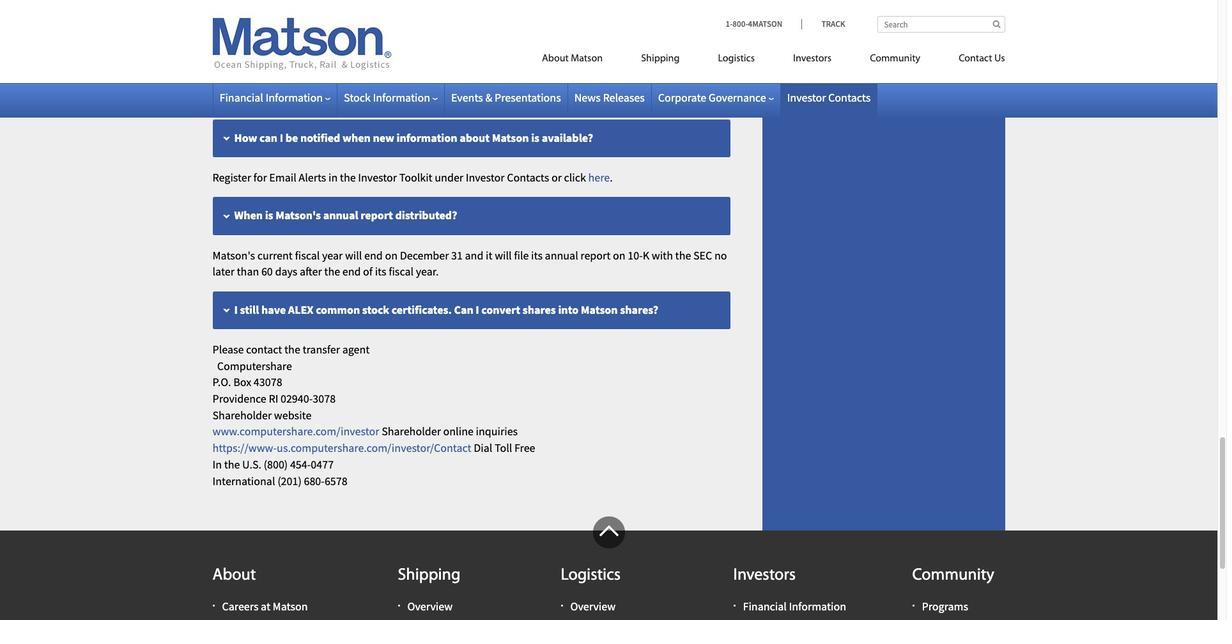 Task type: locate. For each thing, give the bounding box(es) containing it.
the
[[224, 59, 240, 74], [684, 76, 700, 90], [224, 92, 240, 107], [340, 170, 356, 185], [675, 248, 691, 262], [324, 264, 340, 279], [284, 342, 300, 357], [224, 457, 240, 472]]

presentations
[[495, 90, 561, 105]]

2 u.s. from the top
[[242, 457, 261, 472]]

1 horizontal spatial end
[[364, 248, 383, 262]]

1 vertical spatial 680-
[[304, 473, 325, 488]]

u.s.
[[242, 59, 261, 74], [242, 457, 261, 472]]

0 horizontal spatial about
[[213, 567, 256, 584]]

i left be
[[280, 130, 283, 145]]

1 horizontal spatial overview
[[570, 599, 616, 614]]

fiscal up after
[[295, 248, 320, 262]]

1 vertical spatial (201)
[[277, 473, 302, 488]]

1 vertical spatial contacts
[[507, 170, 549, 185]]

later
[[213, 264, 235, 279]]

their
[[513, 76, 536, 90], [609, 76, 632, 90], [636, 92, 659, 107]]

0 vertical spatial its
[[531, 248, 543, 262]]

1 vertical spatial (800)
[[264, 457, 288, 472]]

0 vertical spatial or
[[325, 92, 335, 107]]

community inside top menu navigation
[[870, 54, 921, 64]]

matson inside top menu navigation
[[571, 54, 603, 64]]

corporate governance
[[658, 90, 766, 105]]

house
[[293, 92, 323, 107]]

1 horizontal spatial on
[[613, 248, 626, 262]]

box
[[233, 375, 251, 389]]

investor down investors link
[[787, 90, 826, 105]]

about for about
[[213, 567, 256, 584]]

1 vertical spatial about
[[213, 567, 256, 584]]

1 vertical spatial fiscal
[[389, 264, 414, 279]]

1 website from the top
[[274, 10, 312, 25]]

in inside shareholder website www.computershare.com/investor shareholder online inquiries https://www-us.computershare.com/investor/contact in the u.s. (800) 454-0477 international (201) 680-6578  beneficial shareholders who have their shares held by their brokers in the name of the brokerage house or "street name" should address any administrative matters with their brokers.
[[673, 76, 682, 90]]

1 horizontal spatial of
[[363, 264, 373, 279]]

its up stock
[[375, 264, 386, 279]]

inquiries
[[476, 26, 518, 41], [476, 424, 518, 439]]

0 vertical spatial investors
[[793, 54, 832, 64]]

matson image
[[213, 18, 392, 70]]

1 vertical spatial www.computershare.com/investor
[[213, 424, 379, 439]]

about inside top menu navigation
[[542, 54, 569, 64]]

1 international from the top
[[213, 76, 275, 90]]

website inside the please contact the transfer agent computershare p.o. box 43078 providence ri 02940-3078 shareholder website www.computershare.com/investor shareholder online inquiries https://www-us.computershare.com/investor/contact dial toll free in the u.s. (800) 454-0477 international (201) 680-6578
[[274, 408, 312, 422]]

logistics inside top menu navigation
[[718, 54, 755, 64]]

2 680- from the top
[[304, 473, 325, 488]]

end right year
[[364, 248, 383, 262]]

0 vertical spatial 680-
[[304, 76, 325, 90]]

0 vertical spatial inquiries
[[476, 26, 518, 41]]

or inside how can i be notified when new information about matson is available? tab panel
[[552, 170, 562, 185]]

0 horizontal spatial or
[[325, 92, 335, 107]]

2 www.computershare.com/investor from the top
[[213, 424, 379, 439]]

investors inside investors link
[[793, 54, 832, 64]]

2 website from the top
[[274, 408, 312, 422]]

of inside shareholder website www.computershare.com/investor shareholder online inquiries https://www-us.computershare.com/investor/contact in the u.s. (800) 454-0477 international (201) 680-6578  beneficial shareholders who have their shares held by their brokers in the name of the brokerage house or "street name" should address any administrative matters with their brokers.
[[213, 92, 222, 107]]

us.computershare.com/investor/contact inside shareholder website www.computershare.com/investor shareholder online inquiries https://www-us.computershare.com/investor/contact in the u.s. (800) 454-0477 international (201) 680-6578  beneficial shareholders who have their shares held by their brokers in the name of the brokerage house or "street name" should address any administrative matters with their brokers.
[[277, 43, 472, 57]]

i still have alex common stock certificates.  can i convert shares into matson shares? tab panel
[[213, 341, 730, 489]]

1 vertical spatial 6578
[[325, 473, 348, 488]]

fiscal
[[295, 248, 320, 262], [389, 264, 414, 279]]

have up any
[[488, 76, 511, 90]]

us.computershare.com/investor/contact
[[277, 43, 472, 57], [277, 441, 472, 455]]

1 inquiries from the top
[[476, 26, 518, 41]]

end
[[364, 248, 383, 262], [342, 264, 361, 279]]

www.computershare.com/investor link inside i still have alex common stock certificates.  can i convert shares into matson shares? tab panel
[[213, 424, 379, 439]]

0 vertical spatial us.computershare.com/investor/contact
[[277, 43, 472, 57]]

2 overview link from the left
[[570, 599, 616, 614]]

international inside the please contact the transfer agent computershare p.o. box 43078 providence ri 02940-3078 shareholder website www.computershare.com/investor shareholder online inquiries https://www-us.computershare.com/investor/contact dial toll free in the u.s. (800) 454-0477 international (201) 680-6578
[[213, 473, 275, 488]]

1 horizontal spatial information
[[373, 90, 430, 105]]

4matson
[[748, 19, 783, 29]]

footer containing about
[[0, 517, 1218, 620]]

about for about matson
[[542, 54, 569, 64]]

in right alerts
[[329, 170, 338, 185]]

with inside shareholder website www.computershare.com/investor shareholder online inquiries https://www-us.computershare.com/investor/contact in the u.s. (800) 454-0477 international (201) 680-6578  beneficial shareholders who have their shares held by their brokers in the name of the brokerage house or "street name" should address any administrative matters with their brokers.
[[613, 92, 634, 107]]

0 horizontal spatial financial information link
[[220, 90, 330, 105]]

1 online from the top
[[443, 26, 474, 41]]

2 (201) from the top
[[277, 473, 302, 488]]

0 horizontal spatial report
[[361, 208, 393, 223]]

logistics up name
[[718, 54, 755, 64]]

footer
[[0, 517, 1218, 620]]

here
[[588, 170, 610, 185]]

still
[[240, 302, 259, 317]]

1 (800) from the top
[[264, 59, 288, 74]]

current
[[257, 248, 293, 262]]

agent
[[342, 342, 370, 357]]

0 horizontal spatial of
[[213, 92, 222, 107]]

1 u.s. from the top
[[242, 59, 261, 74]]

in inside tab panel
[[329, 170, 338, 185]]

about up "administrative"
[[542, 54, 569, 64]]

0 horizontal spatial end
[[342, 264, 361, 279]]

1 vertical spatial financial information link
[[743, 599, 846, 614]]

1 vertical spatial community
[[912, 567, 995, 584]]

matson inside footer
[[273, 599, 308, 614]]

1 horizontal spatial financial information link
[[743, 599, 846, 614]]

0 horizontal spatial on
[[385, 248, 398, 262]]

overview link for shipping
[[407, 599, 453, 614]]

toolkit
[[399, 170, 433, 185]]

programs link
[[922, 599, 968, 614]]

0 vertical spatial have
[[488, 76, 511, 90]]

is
[[531, 130, 540, 145], [265, 208, 273, 223]]

680- inside the please contact the transfer agent computershare p.o. box 43078 providence ri 02940-3078 shareholder website www.computershare.com/investor shareholder online inquiries https://www-us.computershare.com/investor/contact dial toll free in the u.s. (800) 454-0477 international (201) 680-6578
[[304, 473, 325, 488]]

please
[[213, 342, 244, 357]]

how can i be notified when new information about matson is available? tab
[[213, 119, 730, 158]]

logistics down back to top image
[[561, 567, 621, 584]]

investor right the under on the top left
[[466, 170, 505, 185]]

https://www- inside shareholder website www.computershare.com/investor shareholder online inquiries https://www-us.computershare.com/investor/contact in the u.s. (800) 454-0477 international (201) 680-6578  beneficial shareholders who have their shares held by their brokers in the name of the brokerage house or "street name" should address any administrative matters with their brokers.
[[213, 43, 277, 57]]

of up stock
[[363, 264, 373, 279]]

their up "administrative"
[[513, 76, 536, 90]]

6578 inside shareholder website www.computershare.com/investor shareholder online inquiries https://www-us.computershare.com/investor/contact in the u.s. (800) 454-0477 international (201) 680-6578  beneficial shareholders who have their shares held by their brokers in the name of the brokerage house or "street name" should address any administrative matters with their brokers.
[[325, 76, 348, 90]]

1 vertical spatial www.computershare.com/investor link
[[213, 424, 379, 439]]

or
[[325, 92, 335, 107], [552, 170, 562, 185]]

i left still
[[234, 302, 238, 317]]

shares up "administrative"
[[538, 76, 569, 90]]

0 vertical spatial shipping
[[641, 54, 680, 64]]

have right still
[[261, 302, 286, 317]]

1 vertical spatial 454-
[[290, 457, 311, 472]]

does matson offer a direct deposit of dividends? tab panel
[[213, 0, 730, 108]]

1 vertical spatial shares
[[523, 302, 556, 317]]

i right can
[[476, 302, 479, 317]]

providence
[[213, 391, 266, 406]]

overview
[[407, 599, 453, 614], [570, 599, 616, 614]]

i
[[280, 130, 283, 145], [234, 302, 238, 317], [476, 302, 479, 317]]

2 online from the top
[[443, 424, 474, 439]]

2 454- from the top
[[290, 457, 311, 472]]

1 vertical spatial online
[[443, 424, 474, 439]]

report left 10-
[[581, 248, 611, 262]]

2 0477 from the top
[[311, 457, 334, 472]]

investor
[[787, 90, 826, 105], [358, 170, 397, 185], [466, 170, 505, 185]]

1 horizontal spatial contacts
[[828, 90, 871, 105]]

1 vertical spatial https://www-
[[213, 441, 277, 455]]

0477
[[311, 59, 334, 74], [311, 457, 334, 472]]

1 in from the top
[[213, 59, 222, 74]]

information
[[266, 90, 323, 105], [373, 90, 430, 105], [789, 599, 846, 614]]

international inside shareholder website www.computershare.com/investor shareholder online inquiries https://www-us.computershare.com/investor/contact in the u.s. (800) 454-0477 international (201) 680-6578  beneficial shareholders who have their shares held by their brokers in the name of the brokerage house or "street name" should address any administrative matters with their brokers.
[[213, 76, 275, 90]]

investor left toolkit
[[358, 170, 397, 185]]

shipping inside top menu navigation
[[641, 54, 680, 64]]

and
[[465, 248, 484, 262]]

1 vertical spatial with
[[652, 248, 673, 262]]

1 vertical spatial financial
[[743, 599, 787, 614]]

their down brokers
[[636, 92, 659, 107]]

u.s. inside the please contact the transfer agent computershare p.o. box 43078 providence ri 02940-3078 shareholder website www.computershare.com/investor shareholder online inquiries https://www-us.computershare.com/investor/contact dial toll free in the u.s. (800) 454-0477 international (201) 680-6578
[[242, 457, 261, 472]]

0 vertical spatial logistics
[[718, 54, 755, 64]]

1 overview from the left
[[407, 599, 453, 614]]

will right it
[[495, 248, 512, 262]]

year
[[322, 248, 343, 262]]

online inside shareholder website www.computershare.com/investor shareholder online inquiries https://www-us.computershare.com/investor/contact in the u.s. (800) 454-0477 international (201) 680-6578  beneficial shareholders who have their shares held by their brokers in the name of the brokerage house or "street name" should address any administrative matters with their brokers.
[[443, 26, 474, 41]]

stock
[[362, 302, 389, 317]]

us.computershare.com/investor/contact inside the please contact the transfer agent computershare p.o. box 43078 providence ri 02940-3078 shareholder website www.computershare.com/investor shareholder online inquiries https://www-us.computershare.com/investor/contact dial toll free in the u.s. (800) 454-0477 international (201) 680-6578
[[277, 441, 472, 455]]

will
[[345, 248, 362, 262], [495, 248, 512, 262]]

0 horizontal spatial in
[[329, 170, 338, 185]]

fiscal left year.
[[389, 264, 414, 279]]

https://www- down providence
[[213, 441, 277, 455]]

1 horizontal spatial financial information
[[743, 599, 846, 614]]

2 (800) from the top
[[264, 457, 288, 472]]

0 vertical spatial international
[[213, 76, 275, 90]]

releases
[[603, 90, 645, 105]]

website inside shareholder website www.computershare.com/investor shareholder online inquiries https://www-us.computershare.com/investor/contact in the u.s. (800) 454-0477 international (201) 680-6578  beneficial shareholders who have their shares held by their brokers in the name of the brokerage house or "street name" should address any administrative matters with their brokers.
[[274, 10, 312, 25]]

0477 inside shareholder website www.computershare.com/investor shareholder online inquiries https://www-us.computershare.com/investor/contact in the u.s. (800) 454-0477 international (201) 680-6578  beneficial shareholders who have their shares held by their brokers in the name of the brokerage house or "street name" should address any administrative matters with their brokers.
[[311, 59, 334, 74]]

1 on from the left
[[385, 248, 398, 262]]

overview link
[[407, 599, 453, 614], [570, 599, 616, 614]]

1 vertical spatial in
[[329, 170, 338, 185]]

with right 'k' at the top right of the page
[[652, 248, 673, 262]]

will right year
[[345, 248, 362, 262]]

matson's down alerts
[[276, 208, 321, 223]]

1 vertical spatial of
[[363, 264, 373, 279]]

community
[[870, 54, 921, 64], [912, 567, 995, 584]]

0 vertical spatial annual
[[323, 208, 358, 223]]

1 horizontal spatial shipping
[[641, 54, 680, 64]]

december
[[400, 248, 449, 262]]

their right by
[[609, 76, 632, 90]]

in up brokers.
[[673, 76, 682, 90]]

administrative
[[502, 92, 571, 107]]

investors
[[793, 54, 832, 64], [733, 567, 796, 584]]

0 vertical spatial website
[[274, 10, 312, 25]]

0 vertical spatial about
[[542, 54, 569, 64]]

1 horizontal spatial will
[[495, 248, 512, 262]]

annual right file
[[545, 248, 578, 262]]

matson's
[[276, 208, 321, 223], [213, 248, 255, 262]]

3078
[[313, 391, 336, 406]]

0 vertical spatial with
[[613, 92, 634, 107]]

report
[[361, 208, 393, 223], [581, 248, 611, 262]]

matson's inside tab
[[276, 208, 321, 223]]

1 vertical spatial have
[[261, 302, 286, 317]]

shareholder website www.computershare.com/investor shareholder online inquiries https://www-us.computershare.com/investor/contact in the u.s. (800) 454-0477 international (201) 680-6578  beneficial shareholders who have their shares held by their brokers in the name of the brokerage house or "street name" should address any administrative matters with their brokers.
[[213, 10, 730, 107]]

https://www-us.computershare.com/investor/contact link up the beneficial
[[213, 43, 472, 57]]

1 vertical spatial annual
[[545, 248, 578, 262]]

0 horizontal spatial with
[[613, 92, 634, 107]]

on left the december
[[385, 248, 398, 262]]

2 https://www- from the top
[[213, 441, 277, 455]]

0 horizontal spatial matson's
[[213, 248, 255, 262]]

0 vertical spatial contacts
[[828, 90, 871, 105]]

back to top image
[[593, 517, 625, 549]]

in
[[673, 76, 682, 90], [329, 170, 338, 185]]

1 vertical spatial in
[[213, 457, 222, 472]]

shares left into
[[523, 302, 556, 317]]

https://www- up brokerage
[[213, 43, 277, 57]]

inquiries inside shareholder website www.computershare.com/investor shareholder online inquiries https://www-us.computershare.com/investor/contact in the u.s. (800) 454-0477 international (201) 680-6578  beneficial shareholders who have their shares held by their brokers in the name of the brokerage house or "street name" should address any administrative matters with their brokers.
[[476, 26, 518, 41]]

financial information link
[[220, 90, 330, 105], [743, 599, 846, 614]]

1 horizontal spatial its
[[531, 248, 543, 262]]

community link
[[851, 47, 940, 74]]

2 in from the top
[[213, 457, 222, 472]]

1 vertical spatial logistics
[[561, 567, 621, 584]]

https://www-us.computershare.com/investor/contact link down 3078
[[213, 441, 472, 455]]

community down search 'search box'
[[870, 54, 921, 64]]

annual up year
[[323, 208, 358, 223]]

0 vertical spatial in
[[673, 76, 682, 90]]

1 vertical spatial report
[[581, 248, 611, 262]]

online
[[443, 26, 474, 41], [443, 424, 474, 439]]

contacts down investors link
[[828, 90, 871, 105]]

1 (201) from the top
[[277, 76, 302, 90]]

2 us.computershare.com/investor/contact from the top
[[277, 441, 472, 455]]

1 horizontal spatial with
[[652, 248, 673, 262]]

events & presentations
[[451, 90, 561, 105]]

0 horizontal spatial overview
[[407, 599, 453, 614]]

the inside how can i be notified when new information about matson is available? tab panel
[[340, 170, 356, 185]]

brokers.
[[661, 92, 700, 107]]

shares inside shareholder website www.computershare.com/investor shareholder online inquiries https://www-us.computershare.com/investor/contact in the u.s. (800) 454-0477 international (201) 680-6578  beneficial shareholders who have their shares held by their brokers in the name of the brokerage house or "street name" should address any administrative matters with their brokers.
[[538, 76, 569, 90]]

1 horizontal spatial about
[[542, 54, 569, 64]]

is right when
[[265, 208, 273, 223]]

information
[[397, 130, 457, 145]]

0 horizontal spatial contacts
[[507, 170, 549, 185]]

https://www- inside the please contact the transfer agent computershare p.o. box 43078 providence ri 02940-3078 shareholder website www.computershare.com/investor shareholder online inquiries https://www-us.computershare.com/investor/contact dial toll free in the u.s. (800) 454-0477 international (201) 680-6578
[[213, 441, 277, 455]]

inquiries up the toll
[[476, 424, 518, 439]]

www.computershare.com/investor link inside the does matson offer a direct deposit of dividends? tab panel
[[213, 26, 379, 41]]

1 680- from the top
[[304, 76, 325, 90]]

i still have alex common stock certificates.  can i convert shares into matson shares? tab
[[213, 291, 730, 330]]

top menu navigation
[[485, 47, 1005, 74]]

1 horizontal spatial matson's
[[276, 208, 321, 223]]

0 vertical spatial www.computershare.com/investor
[[213, 26, 379, 41]]

stock information link
[[344, 90, 438, 105]]

matson up held
[[571, 54, 603, 64]]

its right file
[[531, 248, 543, 262]]

43078
[[254, 375, 282, 389]]

0 vertical spatial (800)
[[264, 59, 288, 74]]

680-
[[304, 76, 325, 90], [304, 473, 325, 488]]

0 vertical spatial online
[[443, 26, 474, 41]]

1 vertical spatial https://www-us.computershare.com/investor/contact link
[[213, 441, 472, 455]]

0 horizontal spatial shipping
[[398, 567, 461, 584]]

1 overview link from the left
[[407, 599, 453, 614]]

2 horizontal spatial investor
[[787, 90, 826, 105]]

0 horizontal spatial i
[[234, 302, 238, 317]]

is left the available?
[[531, 130, 540, 145]]

1 https://www- from the top
[[213, 43, 277, 57]]

inquiries up who
[[476, 26, 518, 41]]

0 vertical spatial matson's
[[276, 208, 321, 223]]

1 horizontal spatial overview link
[[570, 599, 616, 614]]

2 6578 from the top
[[325, 473, 348, 488]]

about up careers
[[213, 567, 256, 584]]

k
[[643, 248, 650, 262]]

1 0477 from the top
[[311, 59, 334, 74]]

0 horizontal spatial annual
[[323, 208, 358, 223]]

register for email alerts in the investor toolkit under investor contacts or click here .
[[213, 170, 613, 185]]

1 vertical spatial u.s.
[[242, 457, 261, 472]]

2 international from the top
[[213, 473, 275, 488]]

annual
[[323, 208, 358, 223], [545, 248, 578, 262]]

certificates.
[[392, 302, 452, 317]]

of inside matson's current fiscal year will end on december 31 and it will file its annual report on 10-k with the sec no later than 60 days after the end of its fiscal year.
[[363, 264, 373, 279]]

with right matters
[[613, 92, 634, 107]]

2 www.computershare.com/investor link from the top
[[213, 424, 379, 439]]

1 us.computershare.com/investor/contact from the top
[[277, 43, 472, 57]]

on left 10-
[[613, 248, 626, 262]]

0 vertical spatial community
[[870, 54, 921, 64]]

1 6578 from the top
[[325, 76, 348, 90]]

1 vertical spatial its
[[375, 264, 386, 279]]

shares
[[538, 76, 569, 90], [523, 302, 556, 317]]

contacts left click
[[507, 170, 549, 185]]

when is matson's annual report distributed?
[[234, 208, 457, 223]]

community up programs
[[912, 567, 995, 584]]

(800)
[[264, 59, 288, 74], [264, 457, 288, 472]]

1 vertical spatial us.computershare.com/investor/contact
[[277, 441, 472, 455]]

"street
[[338, 92, 370, 107]]

end down year
[[342, 264, 361, 279]]

2 overview from the left
[[570, 599, 616, 614]]

report left distributed?
[[361, 208, 393, 223]]

annual inside tab
[[323, 208, 358, 223]]

1 www.computershare.com/investor link from the top
[[213, 26, 379, 41]]

1 www.computershare.com/investor from the top
[[213, 26, 379, 41]]

1 horizontal spatial their
[[609, 76, 632, 90]]

or left click
[[552, 170, 562, 185]]

logistics
[[718, 54, 755, 64], [561, 567, 621, 584]]

financial information
[[220, 90, 323, 105], [743, 599, 846, 614]]

0 horizontal spatial logistics
[[561, 567, 621, 584]]

matson right at
[[273, 599, 308, 614]]

of left brokerage
[[213, 92, 222, 107]]

matson's up the later
[[213, 248, 255, 262]]

0 vertical spatial u.s.
[[242, 59, 261, 74]]

about matson link
[[523, 47, 622, 74]]

or right house
[[325, 92, 335, 107]]

search image
[[993, 20, 1001, 28]]

1 454- from the top
[[290, 59, 311, 74]]

None search field
[[877, 16, 1005, 33]]

2 inquiries from the top
[[476, 424, 518, 439]]

1 horizontal spatial logistics
[[718, 54, 755, 64]]

after
[[300, 264, 322, 279]]

0 vertical spatial https://www-
[[213, 43, 277, 57]]



Task type: vqa. For each thing, say whether or not it's contained in the screenshot.
Matson within the 'tab'
yes



Task type: describe. For each thing, give the bounding box(es) containing it.
1 horizontal spatial fiscal
[[389, 264, 414, 279]]

careers at matson
[[222, 599, 308, 614]]

0 horizontal spatial is
[[265, 208, 273, 223]]

1-800-4matson link
[[726, 19, 802, 29]]

in inside shareholder website www.computershare.com/investor shareholder online inquiries https://www-us.computershare.com/investor/contact in the u.s. (800) 454-0477 international (201) 680-6578  beneficial shareholders who have their shares held by their brokers in the name of the brokerage house or "street name" should address any administrative matters with their brokers.
[[213, 59, 222, 74]]

1-800-4matson
[[726, 19, 783, 29]]

when is matson's annual report distributed? tab panel
[[213, 247, 730, 280]]

matters
[[573, 92, 610, 107]]

1 horizontal spatial investor
[[466, 170, 505, 185]]

contact us link
[[940, 47, 1005, 74]]

about
[[460, 130, 490, 145]]

454- inside shareholder website www.computershare.com/investor shareholder online inquiries https://www-us.computershare.com/investor/contact in the u.s. (800) 454-0477 international (201) 680-6578  beneficial shareholders who have their shares held by their brokers in the name of the brokerage house or "street name" should address any administrative matters with their brokers.
[[290, 59, 311, 74]]

2 on from the left
[[613, 248, 626, 262]]

0 horizontal spatial financial
[[220, 90, 263, 105]]

shares inside tab
[[523, 302, 556, 317]]

1 horizontal spatial financial
[[743, 599, 787, 614]]

here link
[[588, 170, 610, 185]]

distributed?
[[395, 208, 457, 223]]

email
[[269, 170, 296, 185]]

ri
[[269, 391, 278, 406]]

matson right about
[[492, 130, 529, 145]]

alex
[[288, 302, 314, 317]]

it
[[486, 248, 493, 262]]

.
[[610, 170, 613, 185]]

i still have alex common stock certificates.  can i convert shares into matson shares?
[[234, 302, 658, 317]]

&
[[485, 90, 492, 105]]

register
[[213, 170, 251, 185]]

programs
[[922, 599, 968, 614]]

available?
[[542, 130, 593, 145]]

(800) inside the please contact the transfer agent computershare p.o. box 43078 providence ri 02940-3078 shareholder website www.computershare.com/investor shareholder online inquiries https://www-us.computershare.com/investor/contact dial toll free in the u.s. (800) 454-0477 international (201) 680-6578
[[264, 457, 288, 472]]

1-
[[726, 19, 733, 29]]

www.computershare.com/investor inside the please contact the transfer agent computershare p.o. box 43078 providence ri 02940-3078 shareholder website www.computershare.com/investor shareholder online inquiries https://www-us.computershare.com/investor/contact dial toll free in the u.s. (800) 454-0477 international (201) 680-6578
[[213, 424, 379, 439]]

file
[[514, 248, 529, 262]]

0 horizontal spatial investor
[[358, 170, 397, 185]]

annual inside matson's current fiscal year will end on december 31 and it will file its annual report on 10-k with the sec no later than 60 days after the end of its fiscal year.
[[545, 248, 578, 262]]

convert
[[482, 302, 520, 317]]

shipping link
[[622, 47, 699, 74]]

shareholders
[[400, 76, 462, 90]]

address
[[442, 92, 480, 107]]

click
[[564, 170, 586, 185]]

can
[[260, 130, 277, 145]]

or inside shareholder website www.computershare.com/investor shareholder online inquiries https://www-us.computershare.com/investor/contact in the u.s. (800) 454-0477 international (201) 680-6578  beneficial shareholders who have their shares held by their brokers in the name of the brokerage house or "street name" should address any administrative matters with their brokers.
[[325, 92, 335, 107]]

when is matson's annual report distributed? tab
[[213, 197, 730, 236]]

investor contacts link
[[787, 90, 871, 105]]

1 https://www-us.computershare.com/investor/contact link from the top
[[213, 43, 472, 57]]

year.
[[416, 264, 439, 279]]

0 vertical spatial financial information
[[220, 90, 323, 105]]

about matson
[[542, 54, 603, 64]]

report inside tab
[[361, 208, 393, 223]]

454- inside the please contact the transfer agent computershare p.o. box 43078 providence ri 02940-3078 shareholder website www.computershare.com/investor shareholder online inquiries https://www-us.computershare.com/investor/contact dial toll free in the u.s. (800) 454-0477 international (201) 680-6578
[[290, 457, 311, 472]]

under
[[435, 170, 463, 185]]

inquiries inside the please contact the transfer agent computershare p.o. box 43078 providence ri 02940-3078 shareholder website www.computershare.com/investor shareholder online inquiries https://www-us.computershare.com/investor/contact dial toll free in the u.s. (800) 454-0477 international (201) 680-6578
[[476, 424, 518, 439]]

1 vertical spatial financial information
[[743, 599, 846, 614]]

days
[[275, 264, 298, 279]]

events
[[451, 90, 483, 105]]

(201) inside the please contact the transfer agent computershare p.o. box 43078 providence ri 02940-3078 shareholder website www.computershare.com/investor shareholder online inquiries https://www-us.computershare.com/investor/contact dial toll free in the u.s. (800) 454-0477 international (201) 680-6578
[[277, 473, 302, 488]]

1 vertical spatial shipping
[[398, 567, 461, 584]]

have inside tab
[[261, 302, 286, 317]]

can
[[454, 302, 473, 317]]

governance
[[709, 90, 766, 105]]

track link
[[802, 19, 845, 29]]

should
[[407, 92, 439, 107]]

free
[[515, 441, 535, 455]]

2 horizontal spatial i
[[476, 302, 479, 317]]

(201) inside shareholder website www.computershare.com/investor shareholder online inquiries https://www-us.computershare.com/investor/contact in the u.s. (800) 454-0477 international (201) 680-6578  beneficial shareholders who have their shares held by their brokers in the name of the brokerage house or "street name" should address any administrative matters with their brokers.
[[277, 76, 302, 90]]

matson's inside matson's current fiscal year will end on december 31 and it will file its annual report on 10-k with the sec no later than 60 days after the end of its fiscal year.
[[213, 248, 255, 262]]

overview for shipping
[[407, 599, 453, 614]]

investors link
[[774, 47, 851, 74]]

u.s. inside shareholder website www.computershare.com/investor shareholder online inquiries https://www-us.computershare.com/investor/contact in the u.s. (800) 454-0477 international (201) 680-6578  beneficial shareholders who have their shares held by their brokers in the name of the brokerage house or "street name" should address any administrative matters with their brokers.
[[242, 59, 261, 74]]

when
[[343, 130, 371, 145]]

contact
[[959, 54, 992, 64]]

at
[[261, 599, 270, 614]]

matson's current fiscal year will end on december 31 and it will file its annual report on 10-k with the sec no later than 60 days after the end of its fiscal year.
[[213, 248, 727, 279]]

into
[[558, 302, 579, 317]]

2 https://www-us.computershare.com/investor/contact link from the top
[[213, 441, 472, 455]]

2 will from the left
[[495, 248, 512, 262]]

new
[[373, 130, 394, 145]]

60
[[261, 264, 273, 279]]

track
[[822, 19, 845, 29]]

i inside how can i be notified when new information about matson is available? tab
[[280, 130, 283, 145]]

report inside matson's current fiscal year will end on december 31 and it will file its annual report on 10-k with the sec no later than 60 days after the end of its fiscal year.
[[581, 248, 611, 262]]

02940-
[[281, 391, 313, 406]]

transfer
[[303, 342, 340, 357]]

sec
[[694, 248, 712, 262]]

corporate
[[658, 90, 706, 105]]

corporate governance link
[[658, 90, 774, 105]]

for
[[254, 170, 267, 185]]

news
[[574, 90, 601, 105]]

0 horizontal spatial information
[[266, 90, 323, 105]]

brokerage
[[243, 92, 291, 107]]

matson right into
[[581, 302, 618, 317]]

overview for logistics
[[570, 599, 616, 614]]

1 horizontal spatial is
[[531, 130, 540, 145]]

0477 inside the please contact the transfer agent computershare p.o. box 43078 providence ri 02940-3078 shareholder website www.computershare.com/investor shareholder online inquiries https://www-us.computershare.com/investor/contact dial toll free in the u.s. (800) 454-0477 international (201) 680-6578
[[311, 457, 334, 472]]

overview link for logistics
[[570, 599, 616, 614]]

than
[[237, 264, 259, 279]]

online inside the please contact the transfer agent computershare p.o. box 43078 providence ri 02940-3078 shareholder website www.computershare.com/investor shareholder online inquiries https://www-us.computershare.com/investor/contact dial toll free in the u.s. (800) 454-0477 international (201) 680-6578
[[443, 424, 474, 439]]

Search search field
[[877, 16, 1005, 33]]

contact us
[[959, 54, 1005, 64]]

1 vertical spatial end
[[342, 264, 361, 279]]

contacts inside how can i be notified when new information about matson is available? tab panel
[[507, 170, 549, 185]]

careers at matson link
[[222, 599, 308, 614]]

1 will from the left
[[345, 248, 362, 262]]

0 horizontal spatial their
[[513, 76, 536, 90]]

(800) inside shareholder website www.computershare.com/investor shareholder online inquiries https://www-us.computershare.com/investor/contact in the u.s. (800) 454-0477 international (201) 680-6578  beneficial shareholders who have their shares held by their brokers in the name of the brokerage house or "street name" should address any administrative matters with their brokers.
[[264, 59, 288, 74]]

with inside matson's current fiscal year will end on december 31 and it will file its annual report on 10-k with the sec no later than 60 days after the end of its fiscal year.
[[652, 248, 673, 262]]

2 horizontal spatial their
[[636, 92, 659, 107]]

held
[[572, 76, 593, 90]]

0 vertical spatial fiscal
[[295, 248, 320, 262]]

name
[[703, 76, 730, 90]]

alerts
[[299, 170, 326, 185]]

1 vertical spatial investors
[[733, 567, 796, 584]]

680- inside shareholder website www.computershare.com/investor shareholder online inquiries https://www-us.computershare.com/investor/contact in the u.s. (800) 454-0477 international (201) 680-6578  beneficial shareholders who have their shares held by their brokers in the name of the brokerage house or "street name" should address any administrative matters with their brokers.
[[304, 76, 325, 90]]

be
[[286, 130, 298, 145]]

any
[[482, 92, 499, 107]]

investor contacts
[[787, 90, 871, 105]]

toll
[[495, 441, 512, 455]]

how can i be notified when new information about matson is available? tab panel
[[213, 169, 730, 186]]

www.computershare.com/investor inside shareholder website www.computershare.com/investor shareholder online inquiries https://www-us.computershare.com/investor/contact in the u.s. (800) 454-0477 international (201) 680-6578  beneficial shareholders who have their shares held by their brokers in the name of the brokerage house or "street name" should address any administrative matters with their brokers.
[[213, 26, 379, 41]]

us
[[995, 54, 1005, 64]]

0 vertical spatial end
[[364, 248, 383, 262]]

in inside the please contact the transfer agent computershare p.o. box 43078 providence ri 02940-3078 shareholder website www.computershare.com/investor shareholder online inquiries https://www-us.computershare.com/investor/contact dial toll free in the u.s. (800) 454-0477 international (201) 680-6578
[[213, 457, 222, 472]]

no
[[715, 248, 727, 262]]

6578 inside the please contact the transfer agent computershare p.o. box 43078 providence ri 02940-3078 shareholder website www.computershare.com/investor shareholder online inquiries https://www-us.computershare.com/investor/contact dial toll free in the u.s. (800) 454-0477 international (201) 680-6578
[[325, 473, 348, 488]]

news releases link
[[574, 90, 645, 105]]

10-
[[628, 248, 643, 262]]

brokers
[[634, 76, 671, 90]]

logistics link
[[699, 47, 774, 74]]

by
[[595, 76, 607, 90]]

when
[[234, 208, 263, 223]]

name"
[[372, 92, 404, 107]]

notified
[[300, 130, 340, 145]]

have inside shareholder website www.computershare.com/investor shareholder online inquiries https://www-us.computershare.com/investor/contact in the u.s. (800) 454-0477 international (201) 680-6578  beneficial shareholders who have their shares held by their brokers in the name of the brokerage house or "street name" should address any administrative matters with their brokers.
[[488, 76, 511, 90]]

2 horizontal spatial information
[[789, 599, 846, 614]]

how
[[234, 130, 257, 145]]



